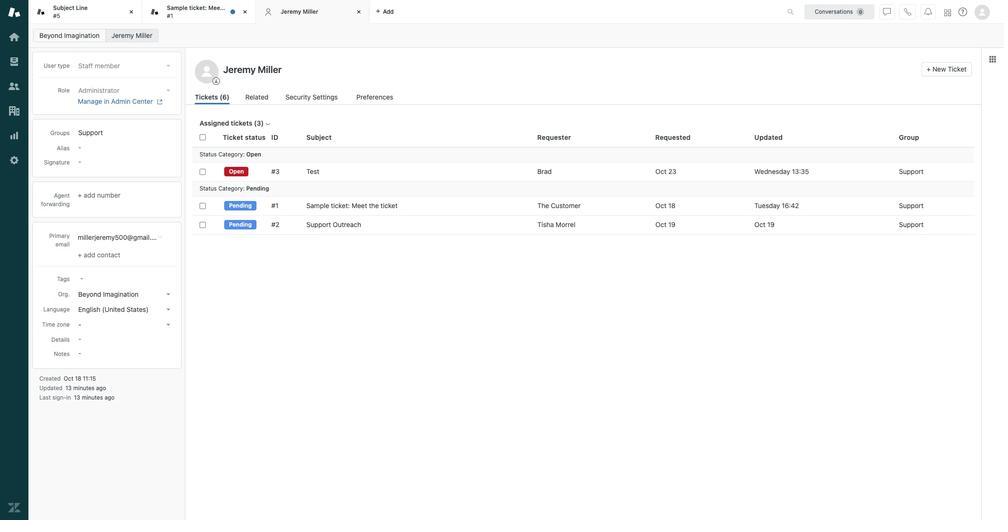 Task type: vqa. For each thing, say whether or not it's contained in the screenshot.
the rightmost Close icon
yes



Task type: locate. For each thing, give the bounding box(es) containing it.
1 horizontal spatial jeremy miller
[[281, 8, 318, 15]]

0 vertical spatial :
[[243, 151, 245, 158]]

pending down status category : open
[[246, 185, 269, 192]]

+ left contact
[[78, 251, 82, 259]]

1 vertical spatial ticket
[[381, 201, 398, 210]]

ticket: inside grid
[[331, 201, 350, 210]]

jeremy miller inside the jeremy miller link
[[112, 31, 152, 39]]

add button
[[370, 0, 399, 23]]

the for sample ticket: meet the ticket
[[369, 201, 379, 210]]

: down status category : open
[[243, 185, 245, 192]]

button displays agent's chat status as invisible. image
[[883, 8, 891, 15]]

0 vertical spatial 18
[[668, 201, 676, 210]]

1 status from the top
[[200, 151, 217, 158]]

category down status category : open
[[218, 185, 243, 192]]

ticket: inside sample ticket: meet the ticket #1
[[189, 4, 207, 11]]

1 horizontal spatial miller
[[303, 8, 318, 15]]

open down status
[[246, 151, 261, 158]]

0 vertical spatial updated
[[754, 133, 783, 141]]

status category : open
[[200, 151, 261, 158]]

oct
[[656, 167, 667, 175], [656, 201, 667, 210], [656, 220, 667, 229], [754, 220, 766, 229], [64, 375, 73, 382]]

beyond up english
[[78, 290, 101, 298]]

ticket inside sample ticket: meet the ticket #1
[[235, 4, 250, 11]]

beyond down #5
[[39, 31, 62, 39]]

sample for sample ticket: meet the ticket #1
[[167, 4, 188, 11]]

0 horizontal spatial 18
[[75, 375, 81, 382]]

add right close image
[[383, 8, 394, 15]]

arrow down image inside administrator button
[[166, 90, 170, 92]]

1 vertical spatial the
[[369, 201, 379, 210]]

1 vertical spatial 13
[[74, 394, 80, 401]]

user
[[44, 62, 56, 69]]

oct 19
[[656, 220, 676, 229], [754, 220, 775, 229]]

1 vertical spatial status
[[200, 185, 217, 192]]

0 horizontal spatial close image
[[127, 7, 136, 17]]

1 vertical spatial arrow down image
[[166, 309, 170, 311]]

staff member
[[78, 62, 120, 70]]

1 horizontal spatial 13
[[74, 394, 80, 401]]

add left number
[[84, 191, 95, 199]]

1 vertical spatial sample
[[306, 201, 329, 210]]

jeremy miller tab
[[256, 0, 370, 24]]

1 oct 19 from the left
[[656, 220, 676, 229]]

1 vertical spatial imagination
[[103, 290, 139, 298]]

1 vertical spatial subject
[[306, 133, 332, 141]]

+ right agent
[[78, 191, 82, 199]]

1 horizontal spatial oct 19
[[754, 220, 775, 229]]

2 : from the top
[[243, 185, 245, 192]]

manage in admin center
[[78, 97, 153, 105]]

2 vertical spatial +
[[78, 251, 82, 259]]

admin image
[[8, 154, 20, 166]]

13 right sign-
[[74, 394, 80, 401]]

0 vertical spatial ago
[[96, 384, 106, 392]]

beyond imagination link
[[33, 29, 106, 42]]

2 vertical spatial arrow down image
[[166, 324, 170, 326]]

states)
[[127, 305, 149, 313]]

arrow down image for beyond imagination
[[166, 293, 170, 295]]

19 down tuesday
[[767, 220, 775, 229]]

0 horizontal spatial miller
[[136, 31, 152, 39]]

arrow down image for -
[[166, 324, 170, 326]]

sample ticket: meet the ticket #1
[[167, 4, 250, 19]]

zone
[[57, 321, 70, 328]]

1 vertical spatial jeremy miller
[[112, 31, 152, 39]]

0 horizontal spatial updated
[[39, 384, 62, 392]]

reporting image
[[8, 129, 20, 142]]

new
[[933, 65, 946, 73]]

ticket down assigned tickets (3)
[[223, 133, 243, 141]]

1 arrow down image from the top
[[166, 90, 170, 92]]

0 vertical spatial subject
[[53, 4, 74, 11]]

0 vertical spatial sample
[[167, 4, 188, 11]]

signature
[[44, 159, 70, 166]]

0 horizontal spatial jeremy
[[112, 31, 134, 39]]

support outreach
[[306, 220, 361, 229]]

main element
[[0, 0, 28, 520]]

oct down tuesday
[[754, 220, 766, 229]]

1 vertical spatial 18
[[75, 375, 81, 382]]

oct 19 down oct 18 on the right
[[656, 220, 676, 229]]

1 horizontal spatial open
[[246, 151, 261, 158]]

1 tab from the left
[[28, 0, 142, 24]]

pending for #1
[[229, 202, 252, 209]]

updated up wednesday
[[754, 133, 783, 141]]

ticket
[[948, 65, 967, 73], [223, 133, 243, 141]]

subject line #5
[[53, 4, 88, 19]]

19
[[668, 220, 676, 229], [767, 220, 775, 229]]

status category : pending
[[200, 185, 269, 192]]

: for pending
[[243, 185, 245, 192]]

arrow down image inside staff member button
[[166, 65, 170, 67]]

zendesk products image
[[944, 9, 951, 16]]

wednesday
[[754, 167, 790, 175]]

primary
[[49, 232, 70, 239]]

arrow down image inside english (united states) button
[[166, 309, 170, 311]]

tisha
[[537, 220, 554, 229]]

0 vertical spatial beyond
[[39, 31, 62, 39]]

subject up test
[[306, 133, 332, 141]]

0 vertical spatial minutes
[[73, 384, 95, 392]]

beyond imagination down #5
[[39, 31, 100, 39]]

1 vertical spatial :
[[243, 185, 245, 192]]

1 horizontal spatial ticket
[[948, 65, 967, 73]]

1 horizontal spatial #1
[[271, 201, 279, 210]]

sample ticket: meet the ticket link
[[306, 201, 398, 210]]

agent
[[54, 192, 70, 199]]

jeremy miller
[[281, 8, 318, 15], [112, 31, 152, 39]]

ago
[[96, 384, 106, 392], [105, 394, 115, 401]]

1 horizontal spatial beyond
[[78, 290, 101, 298]]

1 vertical spatial ticket:
[[331, 201, 350, 210]]

beyond imagination button
[[75, 288, 174, 301]]

1 vertical spatial open
[[229, 168, 244, 175]]

0 horizontal spatial ticket
[[223, 133, 243, 141]]

1 close image from the left
[[127, 7, 136, 17]]

1 horizontal spatial imagination
[[103, 290, 139, 298]]

add for add number
[[84, 191, 95, 199]]

updated
[[754, 133, 783, 141], [39, 384, 62, 392]]

(3)
[[254, 119, 264, 127]]

miller
[[303, 8, 318, 15], [136, 31, 152, 39]]

0 vertical spatial ticket
[[948, 65, 967, 73]]

oct down 'oct 23'
[[656, 201, 667, 210]]

close image
[[354, 7, 364, 17]]

1 horizontal spatial 19
[[767, 220, 775, 229]]

security settings link
[[286, 92, 341, 104]]

1 vertical spatial add
[[84, 191, 95, 199]]

#1 inside sample ticket: meet the ticket #1
[[167, 12, 173, 19]]

1 horizontal spatial updated
[[754, 133, 783, 141]]

1 vertical spatial jeremy
[[112, 31, 134, 39]]

id
[[271, 133, 278, 141]]

organizations image
[[8, 105, 20, 117]]

0 vertical spatial meet
[[208, 4, 222, 11]]

1 category from the top
[[218, 151, 243, 158]]

subject up #5
[[53, 4, 74, 11]]

2 arrow down image from the top
[[166, 293, 170, 295]]

0 vertical spatial arrow down image
[[166, 90, 170, 92]]

(6)
[[220, 93, 229, 101]]

arrow down image
[[166, 90, 170, 92], [166, 293, 170, 295], [166, 324, 170, 326]]

0 horizontal spatial imagination
[[64, 31, 100, 39]]

0 vertical spatial the
[[224, 4, 233, 11]]

0 horizontal spatial 19
[[668, 220, 676, 229]]

18 left 11:15
[[75, 375, 81, 382]]

0 horizontal spatial oct 19
[[656, 220, 676, 229]]

in
[[104, 97, 109, 105], [66, 394, 71, 401]]

imagination
[[64, 31, 100, 39], [103, 290, 139, 298]]

1 vertical spatial arrow down image
[[166, 293, 170, 295]]

0 vertical spatial jeremy
[[281, 8, 301, 15]]

zendesk support image
[[8, 6, 20, 18]]

0 horizontal spatial meet
[[208, 4, 222, 11]]

18
[[668, 201, 676, 210], [75, 375, 81, 382]]

status down status category : open
[[200, 185, 217, 192]]

0 vertical spatial miller
[[303, 8, 318, 15]]

0 horizontal spatial ticket
[[235, 4, 250, 11]]

oct for the customer
[[656, 201, 667, 210]]

11:15
[[83, 375, 96, 382]]

oct inside created oct 18 11:15 updated 13 minutes ago last sign-in 13 minutes ago
[[64, 375, 73, 382]]

1 horizontal spatial meet
[[352, 201, 367, 210]]

1 horizontal spatial close image
[[240, 7, 250, 17]]

1 horizontal spatial ticket:
[[331, 201, 350, 210]]

: down ticket status
[[243, 151, 245, 158]]

None checkbox
[[200, 169, 206, 175], [200, 203, 206, 209], [200, 222, 206, 228], [200, 169, 206, 175], [200, 203, 206, 209], [200, 222, 206, 228]]

0 horizontal spatial beyond
[[39, 31, 62, 39]]

status down select all tickets "option"
[[200, 151, 217, 158]]

0 horizontal spatial in
[[66, 394, 71, 401]]

1 vertical spatial meet
[[352, 201, 367, 210]]

2 arrow down image from the top
[[166, 309, 170, 311]]

oct 19 down tuesday
[[754, 220, 775, 229]]

0 horizontal spatial open
[[229, 168, 244, 175]]

primary email
[[49, 232, 70, 248]]

1 vertical spatial pending
[[229, 202, 252, 209]]

arrow down image inside beyond imagination button
[[166, 293, 170, 295]]

0 vertical spatial ticket:
[[189, 4, 207, 11]]

1 horizontal spatial subject
[[306, 133, 332, 141]]

0 horizontal spatial jeremy miller
[[112, 31, 152, 39]]

the inside sample ticket: meet the ticket #1
[[224, 4, 233, 11]]

test
[[306, 167, 319, 175]]

2 category from the top
[[218, 185, 243, 192]]

oct down oct 18 on the right
[[656, 220, 667, 229]]

status for status category : pending
[[200, 185, 217, 192]]

pending left #2
[[229, 221, 252, 228]]

beyond imagination up english (united states)
[[78, 290, 139, 298]]

0 vertical spatial ticket
[[235, 4, 250, 11]]

outreach
[[333, 220, 361, 229]]

in down administrator
[[104, 97, 109, 105]]

meet inside sample ticket: meet the ticket #1
[[208, 4, 222, 11]]

english (united states) button
[[75, 303, 174, 316]]

grid
[[185, 128, 981, 520]]

assigned
[[200, 119, 229, 127]]

arrow down image
[[166, 65, 170, 67], [166, 309, 170, 311]]

related link
[[245, 92, 270, 104]]

1 vertical spatial updated
[[39, 384, 62, 392]]

ticket: for sample ticket: meet the ticket
[[331, 201, 350, 210]]

tags
[[57, 275, 70, 283]]

0 vertical spatial category
[[218, 151, 243, 158]]

1 : from the top
[[243, 151, 245, 158]]

ticket status
[[223, 133, 266, 141]]

None text field
[[220, 62, 918, 76]]

add left contact
[[84, 251, 95, 259]]

ticket right new
[[948, 65, 967, 73]]

updated inside created oct 18 11:15 updated 13 minutes ago last sign-in 13 minutes ago
[[39, 384, 62, 392]]

1 arrow down image from the top
[[166, 65, 170, 67]]

open
[[246, 151, 261, 158], [229, 168, 244, 175]]

meet
[[208, 4, 222, 11], [352, 201, 367, 210]]

beyond
[[39, 31, 62, 39], [78, 290, 101, 298]]

19 down oct 18 on the right
[[668, 220, 676, 229]]

get help image
[[959, 8, 967, 16]]

1 vertical spatial beyond
[[78, 290, 101, 298]]

sample ticket: meet the ticket
[[306, 201, 398, 210]]

1 vertical spatial category
[[218, 185, 243, 192]]

0 vertical spatial #1
[[167, 12, 173, 19]]

in right last
[[66, 394, 71, 401]]

ticket: for sample ticket: meet the ticket #1
[[189, 4, 207, 11]]

1 horizontal spatial sample
[[306, 201, 329, 210]]

close image
[[127, 7, 136, 17], [240, 7, 250, 17]]

line
[[76, 4, 88, 11]]

#1
[[167, 12, 173, 19], [271, 201, 279, 210]]

0 horizontal spatial sample
[[167, 4, 188, 11]]

2 oct 19 from the left
[[754, 220, 775, 229]]

tab
[[28, 0, 142, 24], [142, 0, 256, 24]]

jeremy miller inside jeremy miller tab
[[281, 8, 318, 15]]

#3
[[271, 167, 280, 175]]

get started image
[[8, 31, 20, 43]]

+ inside button
[[927, 65, 931, 73]]

security settings
[[286, 93, 338, 101]]

1 19 from the left
[[668, 220, 676, 229]]

0 horizontal spatial subject
[[53, 4, 74, 11]]

0 horizontal spatial ticket:
[[189, 4, 207, 11]]

minutes
[[73, 384, 95, 392], [82, 394, 103, 401]]

category down ticket status
[[218, 151, 243, 158]]

13 up sign-
[[65, 384, 72, 392]]

2 vertical spatial add
[[84, 251, 95, 259]]

category for pending
[[218, 185, 243, 192]]

1 vertical spatial beyond imagination
[[78, 290, 139, 298]]

0 vertical spatial jeremy miller
[[281, 8, 318, 15]]

status for status category : open
[[200, 151, 217, 158]]

0 vertical spatial add
[[383, 8, 394, 15]]

+ new ticket
[[927, 65, 967, 73]]

millerjeremy500@gmail.com
[[78, 233, 165, 241]]

oct right created
[[64, 375, 73, 382]]

0 vertical spatial 13
[[65, 384, 72, 392]]

the for sample ticket: meet the ticket #1
[[224, 4, 233, 11]]

views image
[[8, 55, 20, 68]]

status
[[200, 151, 217, 158], [200, 185, 217, 192]]

1 vertical spatial ago
[[105, 394, 115, 401]]

0 vertical spatial imagination
[[64, 31, 100, 39]]

meet inside grid
[[352, 201, 367, 210]]

0 vertical spatial pending
[[246, 185, 269, 192]]

+ add contact
[[78, 251, 120, 259]]

subject inside subject line #5
[[53, 4, 74, 11]]

1 horizontal spatial jeremy
[[281, 8, 301, 15]]

pending down "status category : pending"
[[229, 202, 252, 209]]

member
[[95, 62, 120, 70]]

+ for + add number
[[78, 191, 82, 199]]

imagination up english (united states) button
[[103, 290, 139, 298]]

1 horizontal spatial ticket
[[381, 201, 398, 210]]

related
[[245, 93, 268, 101]]

2 tab from the left
[[142, 0, 256, 24]]

sample inside sample ticket: meet the ticket #1
[[167, 4, 188, 11]]

0 vertical spatial status
[[200, 151, 217, 158]]

administrator
[[78, 86, 119, 94]]

2 status from the top
[[200, 185, 217, 192]]

0 vertical spatial arrow down image
[[166, 65, 170, 67]]

open up "status category : pending"
[[229, 168, 244, 175]]

beyond imagination
[[39, 31, 100, 39], [78, 290, 139, 298]]

18 inside created oct 18 11:15 updated 13 minutes ago last sign-in 13 minutes ago
[[75, 375, 81, 382]]

0 vertical spatial in
[[104, 97, 109, 105]]

subject inside grid
[[306, 133, 332, 141]]

1 vertical spatial +
[[78, 191, 82, 199]]

pending for #2
[[229, 221, 252, 228]]

oct left 23
[[656, 167, 667, 175]]

0 horizontal spatial #1
[[167, 12, 173, 19]]

imagination down subject line #5
[[64, 31, 100, 39]]

18 down 23
[[668, 201, 676, 210]]

3 arrow down image from the top
[[166, 324, 170, 326]]

0 horizontal spatial the
[[224, 4, 233, 11]]

+ left new
[[927, 65, 931, 73]]

notes
[[54, 350, 70, 357]]

0 horizontal spatial 13
[[65, 384, 72, 392]]

ticket inside button
[[948, 65, 967, 73]]

updated down created
[[39, 384, 62, 392]]

arrow down image inside - button
[[166, 324, 170, 326]]

1 vertical spatial miller
[[136, 31, 152, 39]]

2 19 from the left
[[767, 220, 775, 229]]

0 vertical spatial +
[[927, 65, 931, 73]]

1 vertical spatial in
[[66, 394, 71, 401]]

+ for + add contact
[[78, 251, 82, 259]]

1 vertical spatial #1
[[271, 201, 279, 210]]

pending
[[246, 185, 269, 192], [229, 202, 252, 209], [229, 221, 252, 228]]

arrow down image for english (united states)
[[166, 309, 170, 311]]

tickets (6)
[[195, 93, 229, 101]]

user type
[[44, 62, 70, 69]]



Task type: describe. For each thing, give the bounding box(es) containing it.
+ new ticket button
[[921, 62, 972, 76]]

language
[[43, 306, 70, 313]]

#2
[[271, 220, 279, 229]]

oct for tisha morrel
[[656, 220, 667, 229]]

created
[[39, 375, 61, 382]]

customers image
[[8, 80, 20, 92]]

tuesday
[[754, 201, 780, 210]]

support inside the support outreach link
[[306, 220, 331, 229]]

meet for sample ticket: meet the ticket
[[352, 201, 367, 210]]

time zone
[[42, 321, 70, 328]]

manage
[[78, 97, 102, 105]]

conversations
[[815, 8, 853, 15]]

ticket for sample ticket: meet the ticket #1
[[235, 4, 250, 11]]

the
[[537, 201, 549, 210]]

- field
[[76, 273, 174, 283]]

miller inside the jeremy miller link
[[136, 31, 152, 39]]

role
[[58, 87, 70, 94]]

1 vertical spatial minutes
[[82, 394, 103, 401]]

wednesday 13:35
[[754, 167, 809, 175]]

Select All Tickets checkbox
[[200, 134, 206, 140]]

manage in admin center link
[[78, 97, 170, 106]]

agent forwarding
[[41, 192, 70, 208]]

subject for subject line #5
[[53, 4, 74, 11]]

conversations button
[[805, 4, 875, 19]]

grid containing ticket status
[[185, 128, 981, 520]]

details
[[51, 336, 70, 343]]

: for open
[[243, 151, 245, 158]]

support for the customer
[[899, 201, 924, 210]]

13:35
[[792, 167, 809, 175]]

center
[[132, 97, 153, 105]]

time
[[42, 321, 55, 328]]

subject for subject
[[306, 133, 332, 141]]

alias
[[57, 145, 70, 152]]

miller inside jeremy miller tab
[[303, 8, 318, 15]]

tisha morrel
[[537, 220, 576, 229]]

2 close image from the left
[[240, 7, 250, 17]]

staff member button
[[75, 59, 174, 73]]

16:42
[[782, 201, 799, 210]]

org.
[[58, 291, 70, 298]]

arrow down image for staff member
[[166, 65, 170, 67]]

contact
[[97, 251, 120, 259]]

english
[[78, 305, 100, 313]]

in inside created oct 18 11:15 updated 13 minutes ago last sign-in 13 minutes ago
[[66, 394, 71, 401]]

forwarding
[[41, 201, 70, 208]]

add inside dropdown button
[[383, 8, 394, 15]]

meet for sample ticket: meet the ticket #1
[[208, 4, 222, 11]]

+ add number
[[78, 191, 121, 199]]

(united
[[102, 305, 125, 313]]

imagination inside secondary element
[[64, 31, 100, 39]]

staff
[[78, 62, 93, 70]]

administrator button
[[75, 84, 174, 97]]

tickets
[[195, 93, 218, 101]]

last
[[39, 394, 51, 401]]

beyond inside beyond imagination button
[[78, 290, 101, 298]]

tabs tab list
[[28, 0, 778, 24]]

+ for + new ticket
[[927, 65, 931, 73]]

tuesday 16:42
[[754, 201, 799, 210]]

support for brad
[[899, 167, 924, 175]]

1 horizontal spatial 18
[[668, 201, 676, 210]]

status
[[245, 133, 266, 141]]

updated inside grid
[[754, 133, 783, 141]]

the customer
[[537, 201, 581, 210]]

preferences
[[356, 93, 393, 101]]

sample for sample ticket: meet the ticket
[[306, 201, 329, 210]]

notifications image
[[924, 8, 932, 15]]

groups
[[50, 129, 70, 137]]

oct 18
[[656, 201, 676, 210]]

apps image
[[989, 55, 997, 63]]

oct for brad
[[656, 167, 667, 175]]

secondary element
[[28, 26, 1004, 45]]

preferences link
[[356, 92, 395, 104]]

tickets (6) link
[[195, 92, 229, 104]]

support outreach link
[[306, 220, 361, 229]]

tickets
[[231, 119, 252, 127]]

1 horizontal spatial in
[[104, 97, 109, 105]]

tab containing subject line
[[28, 0, 142, 24]]

number
[[97, 191, 121, 199]]

type
[[58, 62, 70, 69]]

jeremy inside tab
[[281, 8, 301, 15]]

beyond inside beyond imagination link
[[39, 31, 62, 39]]

0 vertical spatial open
[[246, 151, 261, 158]]

#5
[[53, 12, 60, 19]]

requester
[[537, 133, 571, 141]]

test link
[[306, 167, 319, 176]]

beyond imagination inside button
[[78, 290, 139, 298]]

requested
[[655, 133, 691, 141]]

beyond imagination inside secondary element
[[39, 31, 100, 39]]

sign-
[[52, 394, 66, 401]]

category for open
[[218, 151, 243, 158]]

admin
[[111, 97, 130, 105]]

oct 23
[[656, 167, 676, 175]]

morrel
[[556, 220, 576, 229]]

ticket inside grid
[[223, 133, 243, 141]]

ticket for sample ticket: meet the ticket
[[381, 201, 398, 210]]

created oct 18 11:15 updated 13 minutes ago last sign-in 13 minutes ago
[[39, 375, 115, 401]]

arrow down image for administrator
[[166, 90, 170, 92]]

- button
[[75, 318, 174, 331]]

support for tisha morrel
[[899, 220, 924, 229]]

jeremy miller link
[[105, 29, 159, 42]]

security
[[286, 93, 311, 101]]

zendesk image
[[8, 502, 20, 514]]

-
[[78, 320, 81, 329]]

23
[[668, 167, 676, 175]]

jeremy inside secondary element
[[112, 31, 134, 39]]

imagination inside button
[[103, 290, 139, 298]]

brad
[[537, 167, 552, 175]]

english (united states)
[[78, 305, 149, 313]]

settings
[[313, 93, 338, 101]]

tab containing sample ticket: meet the ticket
[[142, 0, 256, 24]]

add for add contact
[[84, 251, 95, 259]]

assigned tickets (3)
[[200, 119, 264, 127]]



